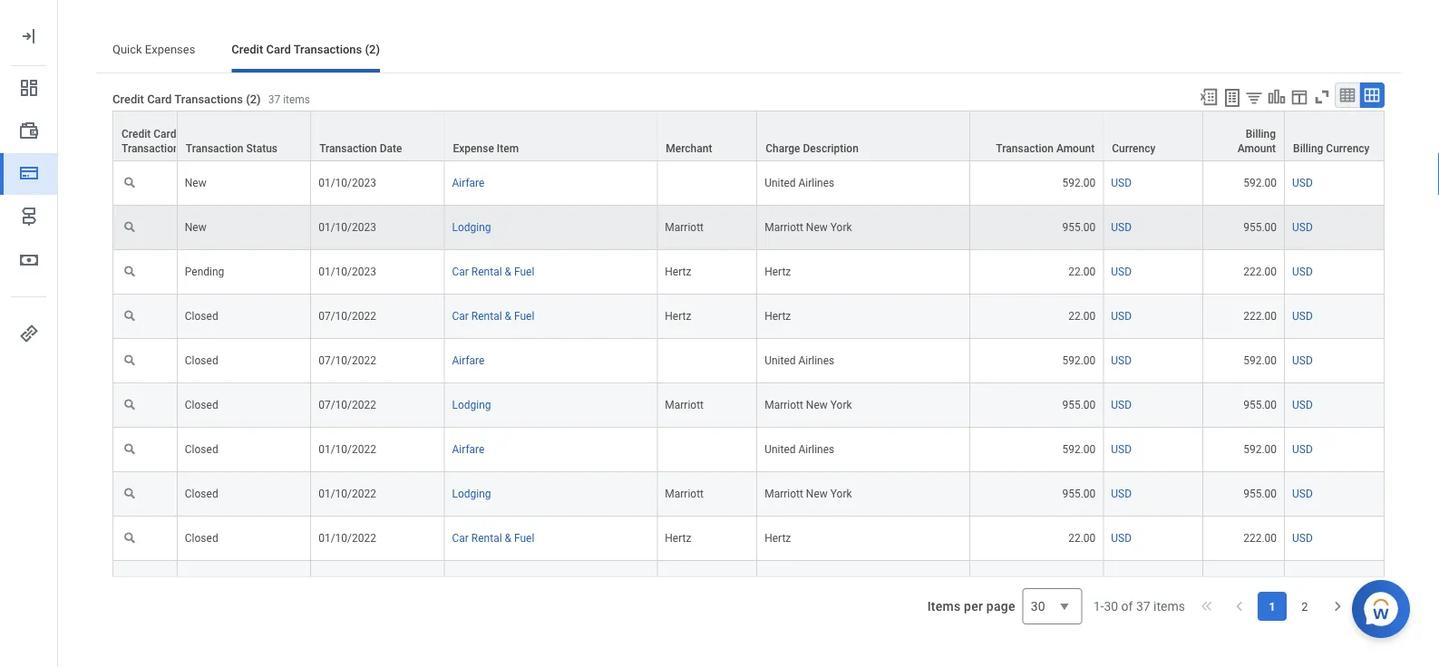 Task type: describe. For each thing, give the bounding box(es) containing it.
credit card transaction button
[[113, 112, 179, 161]]

currency inside popup button
[[1327, 143, 1370, 155]]

2 button
[[1291, 593, 1320, 622]]

credit for credit card transactions (2)
[[232, 42, 263, 56]]

01/10/2022 for car rental & fuel
[[319, 533, 376, 545]]

01/10/2022 for lodging
[[319, 488, 376, 501]]

rental for 07/10/2022
[[472, 310, 502, 323]]

lodging for 01/10/2022
[[452, 488, 491, 501]]

airfare for 01/10/2023
[[452, 177, 485, 190]]

item
[[497, 143, 519, 155]]

united airlines for 01/10/2022
[[765, 444, 835, 456]]

car rental & fuel link for 01/10/2022
[[452, 529, 535, 545]]

37 inside "status"
[[1137, 599, 1151, 614]]

expand table image
[[1364, 86, 1382, 104]]

3 row from the top
[[113, 206, 1385, 250]]

car rental & fuel link for 07/10/2022
[[452, 307, 535, 323]]

9 row from the top
[[113, 473, 1385, 517]]

transaction date button
[[311, 112, 444, 161]]

closed for closed element related to tenth row from the top
[[185, 533, 218, 545]]

closed element for tenth row from the top
[[185, 529, 218, 545]]

date
[[380, 143, 402, 155]]

expensed element
[[185, 573, 232, 590]]

new for 01/10/2022
[[806, 488, 828, 501]]

closed element for 7th row from the bottom of the page
[[185, 307, 218, 323]]

10 row from the top
[[113, 517, 1385, 562]]

car rental & fuel for 01/10/2023
[[452, 266, 535, 279]]

transaction amount
[[997, 143, 1095, 155]]

car rental & fuel for 07/10/2022
[[452, 310, 535, 323]]

transaction date
[[320, 143, 402, 155]]

row containing expensed
[[113, 562, 1385, 606]]

export to worksheets image
[[1222, 87, 1244, 109]]

fullscreen image
[[1313, 87, 1333, 107]]

01/10/2023 for airfare
[[319, 177, 376, 190]]

expenses
[[145, 42, 195, 56]]

billing currency button
[[1286, 112, 1385, 161]]

tab list containing quick expenses
[[94, 29, 1404, 73]]

credit card transactions (2)
[[232, 42, 380, 56]]

01/20/2021
[[319, 577, 376, 590]]

closed element for seventh row from the top
[[185, 396, 218, 412]]

items inside credit card transactions (2) 37 items
[[283, 93, 310, 106]]

& for 07/10/2022
[[505, 310, 512, 323]]

export to excel image
[[1199, 87, 1219, 107]]

quick
[[113, 42, 142, 56]]

closed for closed element associated with seventh row from the top
[[185, 399, 218, 412]]

222.00 for 01/10/2022
[[1244, 533, 1278, 545]]

airfare link for 01/10/2023
[[452, 173, 485, 190]]

car rental & fuel for 01/10/2022
[[452, 533, 535, 545]]

1 transaction from the left
[[122, 143, 179, 155]]

rental for 01/10/2022
[[472, 533, 502, 545]]

closed for fourth row from the bottom's closed element
[[185, 444, 218, 456]]

airlines for 01/20/2021
[[799, 577, 835, 590]]

united for 01/20/2021
[[765, 577, 796, 590]]

status
[[246, 143, 278, 155]]

fuel for 01/10/2023
[[514, 266, 535, 279]]

credit card image
[[18, 162, 40, 184]]

1-30 of 37 items status
[[1094, 598, 1186, 616]]

cell for 01/10/2023
[[658, 162, 758, 206]]

7 row from the top
[[113, 384, 1385, 428]]

expense item
[[453, 143, 519, 155]]

billing amount button
[[1204, 112, 1285, 161]]

description
[[803, 143, 859, 155]]

lodging link for 07/10/2022
[[452, 396, 491, 412]]

currency inside popup button
[[1113, 143, 1156, 155]]

lodging link for 01/10/2023
[[452, 218, 491, 234]]

items per page
[[928, 599, 1016, 614]]

billing amount
[[1238, 128, 1277, 155]]

marriott new york for 07/10/2022
[[765, 399, 852, 412]]

37 inside credit card transactions (2) 37 items
[[268, 93, 281, 106]]

airfare link for 01/20/2021
[[452, 573, 485, 590]]

transaction status button
[[178, 112, 310, 161]]

closed element for 9th row from the top of the page
[[185, 485, 218, 501]]

card for credit card transactions (2) 37 items
[[147, 92, 172, 106]]

22.00 for 01/10/2022
[[1069, 533, 1096, 545]]

closed for closed element related to 7th row from the bottom of the page
[[185, 310, 218, 323]]

1-
[[1094, 599, 1105, 614]]

dollar image
[[18, 250, 40, 271]]

pagination element
[[1094, 578, 1385, 636]]

row containing pending
[[113, 250, 1385, 295]]

united for 01/10/2022
[[765, 444, 796, 456]]

pending element
[[185, 262, 224, 279]]

expense item button
[[445, 112, 657, 161]]

lodging link for 01/10/2022
[[452, 485, 491, 501]]

airfare for 01/10/2022
[[452, 444, 485, 456]]



Task type: locate. For each thing, give the bounding box(es) containing it.
car rental & fuel
[[452, 266, 535, 279], [452, 310, 535, 323], [452, 533, 535, 545]]

1 vertical spatial 01/10/2022
[[319, 488, 376, 501]]

lodging
[[452, 221, 491, 234], [452, 399, 491, 412], [452, 488, 491, 501]]

link image
[[18, 323, 40, 345]]

items down credit card transactions (2)
[[283, 93, 310, 106]]

expensed
[[185, 577, 232, 590]]

4 transaction from the left
[[997, 143, 1054, 155]]

transaction
[[122, 143, 179, 155], [186, 143, 244, 155], [320, 143, 377, 155], [997, 143, 1054, 155]]

3 united from the top
[[765, 444, 796, 456]]

2 vertical spatial credit
[[122, 128, 151, 141]]

chevron left small image
[[1231, 598, 1249, 616]]

2 vertical spatial rental
[[472, 533, 502, 545]]

united airlines
[[765, 177, 835, 190], [765, 355, 835, 368], [765, 444, 835, 456], [765, 577, 835, 590]]

row
[[113, 111, 1385, 162], [113, 162, 1385, 206], [113, 206, 1385, 250], [113, 250, 1385, 295], [113, 295, 1385, 339], [113, 339, 1385, 384], [113, 384, 1385, 428], [113, 428, 1385, 473], [113, 473, 1385, 517], [113, 517, 1385, 562], [113, 562, 1385, 606]]

3 cell from the top
[[658, 428, 758, 473]]

billing inside billing currency popup button
[[1294, 143, 1324, 155]]

pending
[[185, 266, 224, 279]]

card down credit card transactions (2) 37 items at the left
[[154, 128, 176, 141]]

timeline milestone image
[[18, 206, 40, 228]]

2 airfare from the top
[[452, 355, 485, 368]]

0 horizontal spatial items
[[283, 93, 310, 106]]

0 vertical spatial york
[[831, 221, 852, 234]]

credit for credit card transaction transaction status
[[122, 128, 151, 141]]

0 vertical spatial 22.00
[[1069, 266, 1096, 279]]

amount left currency popup button at top
[[1057, 143, 1095, 155]]

1 vertical spatial car rental & fuel link
[[452, 307, 535, 323]]

1 & from the top
[[505, 266, 512, 279]]

1 vertical spatial (2)
[[246, 92, 261, 106]]

2 fuel from the top
[[514, 310, 535, 323]]

2 car rental & fuel link from the top
[[452, 307, 535, 323]]

airfare link for 01/10/2022
[[452, 440, 485, 456]]

3 fuel from the top
[[514, 533, 535, 545]]

currency down table image
[[1327, 143, 1370, 155]]

closed element for fourth row from the bottom
[[185, 440, 218, 456]]

2 lodging link from the top
[[452, 396, 491, 412]]

united airlines for 01/20/2021
[[765, 577, 835, 590]]

items
[[283, 93, 310, 106], [1154, 599, 1186, 614]]

credit card transactions (2) 37 items
[[113, 92, 310, 106]]

task pay image
[[18, 121, 40, 142]]

& for 01/10/2022
[[505, 533, 512, 545]]

1 vertical spatial 22.00
[[1069, 310, 1096, 323]]

1-30 of 37 items
[[1094, 599, 1186, 614]]

row containing credit card transaction
[[113, 111, 1385, 162]]

6 closed element from the top
[[185, 529, 218, 545]]

1 amount from the left
[[1057, 143, 1095, 155]]

united for 01/10/2023
[[765, 177, 796, 190]]

1 lodging link from the top
[[452, 218, 491, 234]]

0 vertical spatial marriott new york
[[765, 221, 852, 234]]

3 lodging link from the top
[[452, 485, 491, 501]]

transaction amount button
[[971, 112, 1104, 161]]

car for 07/10/2022
[[452, 310, 469, 323]]

3 22.00 from the top
[[1069, 533, 1096, 545]]

1 22.00 from the top
[[1069, 266, 1096, 279]]

2 01/10/2023 from the top
[[319, 221, 376, 234]]

3 airfare from the top
[[452, 444, 485, 456]]

1 vertical spatial york
[[831, 399, 852, 412]]

3 car rental & fuel link from the top
[[452, 529, 535, 545]]

2 vertical spatial &
[[505, 533, 512, 545]]

6 row from the top
[[113, 339, 1385, 384]]

3 york from the top
[[831, 488, 852, 501]]

items per page element
[[925, 578, 1083, 636]]

0 vertical spatial 01/10/2023
[[319, 177, 376, 190]]

0 vertical spatial rental
[[472, 266, 502, 279]]

3 07/10/2022 from the top
[[319, 399, 376, 412]]

credit up credit card transactions (2) 37 items at the left
[[232, 42, 263, 56]]

01/10/2023
[[319, 177, 376, 190], [319, 221, 376, 234], [319, 266, 376, 279]]

credit down credit card transactions (2) 37 items at the left
[[122, 128, 151, 141]]

1 car rental & fuel link from the top
[[452, 262, 535, 279]]

items left chevron 2x left small image
[[1154, 599, 1186, 614]]

11 row from the top
[[113, 562, 1385, 606]]

2 vertical spatial car rental & fuel
[[452, 533, 535, 545]]

1 airfare link from the top
[[452, 173, 485, 190]]

dashboard image
[[18, 77, 40, 99]]

merchant button
[[658, 112, 757, 161]]

1 vertical spatial fuel
[[514, 310, 535, 323]]

2 01/10/2022 from the top
[[319, 488, 376, 501]]

expense
[[453, 143, 494, 155]]

2 row from the top
[[113, 162, 1385, 206]]

0 vertical spatial lodging link
[[452, 218, 491, 234]]

(2) for credit card transactions (2) 37 items
[[246, 92, 261, 106]]

2 list
[[1258, 593, 1320, 622]]

card for credit card transactions (2)
[[266, 42, 291, 56]]

new element
[[185, 173, 207, 190], [185, 218, 207, 234]]

card inside 'credit card transaction transaction status'
[[154, 128, 176, 141]]

222.00 for 01/10/2023
[[1244, 266, 1278, 279]]

3 & from the top
[[505, 533, 512, 545]]

united
[[765, 177, 796, 190], [765, 355, 796, 368], [765, 444, 796, 456], [765, 577, 796, 590]]

1 vertical spatial lodging
[[452, 399, 491, 412]]

fuel for 01/10/2022
[[514, 533, 535, 545]]

amount
[[1057, 143, 1095, 155], [1238, 143, 1277, 155]]

3 airfare link from the top
[[452, 440, 485, 456]]

usd
[[1112, 177, 1132, 190], [1293, 177, 1314, 190], [1112, 221, 1132, 234], [1293, 221, 1314, 234], [1112, 266, 1132, 279], [1293, 266, 1314, 279], [1112, 310, 1132, 323], [1293, 310, 1314, 323], [1112, 355, 1132, 368], [1293, 355, 1314, 368], [1112, 399, 1132, 412], [1293, 399, 1314, 412], [1112, 444, 1132, 456], [1293, 444, 1314, 456], [1112, 488, 1132, 501], [1293, 488, 1314, 501], [1112, 533, 1132, 545], [1293, 533, 1314, 545], [1112, 577, 1132, 590], [1293, 577, 1314, 590]]

fuel
[[514, 266, 535, 279], [514, 310, 535, 323], [514, 533, 535, 545]]

(2) up transaction status popup button
[[246, 92, 261, 106]]

quick expenses
[[113, 42, 195, 56]]

1 airlines from the top
[[799, 177, 835, 190]]

items
[[928, 599, 961, 614]]

1 closed element from the top
[[185, 307, 218, 323]]

2 closed element from the top
[[185, 351, 218, 368]]

955.00
[[1063, 221, 1096, 234], [1244, 221, 1278, 234], [1063, 399, 1096, 412], [1244, 399, 1278, 412], [1063, 488, 1096, 501], [1244, 488, 1278, 501]]

2 new element from the top
[[185, 218, 207, 234]]

1 vertical spatial 37
[[1137, 599, 1151, 614]]

2 airfare link from the top
[[452, 351, 485, 368]]

0 vertical spatial transactions
[[294, 42, 362, 56]]

2 vertical spatial 01/10/2022
[[319, 533, 376, 545]]

1 cell from the top
[[658, 162, 758, 206]]

0 horizontal spatial currency
[[1113, 143, 1156, 155]]

07/10/2022 for lodging
[[319, 399, 376, 412]]

billing for billing currency
[[1294, 143, 1324, 155]]

0 vertical spatial car
[[452, 266, 469, 279]]

transactions for credit card transactions (2) 37 items
[[174, 92, 243, 106]]

2 vertical spatial lodging
[[452, 488, 491, 501]]

4 airlines from the top
[[799, 577, 835, 590]]

4 closed element from the top
[[185, 440, 218, 456]]

rental
[[472, 266, 502, 279], [472, 310, 502, 323], [472, 533, 502, 545]]

lodging for 01/10/2023
[[452, 221, 491, 234]]

1 airfare from the top
[[452, 177, 485, 190]]

1 york from the top
[[831, 221, 852, 234]]

0 vertical spatial 07/10/2022
[[319, 310, 376, 323]]

1 vertical spatial 222.00
[[1244, 310, 1278, 323]]

new
[[185, 177, 207, 190], [185, 221, 207, 234], [806, 221, 828, 234], [806, 399, 828, 412], [806, 488, 828, 501]]

0 horizontal spatial 37
[[268, 93, 281, 106]]

fuel for 07/10/2022
[[514, 310, 535, 323]]

3 marriott new york from the top
[[765, 488, 852, 501]]

0 vertical spatial &
[[505, 266, 512, 279]]

222.00
[[1244, 266, 1278, 279], [1244, 310, 1278, 323], [1244, 533, 1278, 545]]

& for 01/10/2023
[[505, 266, 512, 279]]

4 united airlines from the top
[[765, 577, 835, 590]]

1 vertical spatial car
[[452, 310, 469, 323]]

car
[[452, 266, 469, 279], [452, 310, 469, 323], [452, 533, 469, 545]]

york
[[831, 221, 852, 234], [831, 399, 852, 412], [831, 488, 852, 501]]

toolbar
[[1191, 83, 1385, 111]]

closed for closed element related to sixth row from the top
[[185, 355, 218, 368]]

07/10/2022
[[319, 310, 376, 323], [319, 355, 376, 368], [319, 399, 376, 412]]

card up credit card transactions (2) 37 items at the left
[[266, 42, 291, 56]]

1 vertical spatial car rental & fuel
[[452, 310, 535, 323]]

currency button
[[1104, 112, 1203, 161]]

4 united from the top
[[765, 577, 796, 590]]

3 transaction from the left
[[320, 143, 377, 155]]

0 vertical spatial 222.00
[[1244, 266, 1278, 279]]

01/10/2022
[[319, 444, 376, 456], [319, 488, 376, 501], [319, 533, 376, 545]]

billing right billing amount
[[1294, 143, 1324, 155]]

1 new element from the top
[[185, 173, 207, 190]]

credit card transaction transaction status
[[122, 128, 278, 155]]

tab list
[[94, 29, 1404, 73]]

3 car rental & fuel from the top
[[452, 533, 535, 545]]

2 07/10/2022 from the top
[[319, 355, 376, 368]]

0 horizontal spatial amount
[[1057, 143, 1095, 155]]

york for 01/10/2023
[[831, 221, 852, 234]]

(2) up transaction date popup button
[[365, 42, 380, 56]]

1 row from the top
[[113, 111, 1385, 162]]

0 vertical spatial lodging
[[452, 221, 491, 234]]

22.00 for 07/10/2022
[[1069, 310, 1096, 323]]

1 vertical spatial 07/10/2022
[[319, 355, 376, 368]]

2 & from the top
[[505, 310, 512, 323]]

3 airlines from the top
[[799, 444, 835, 456]]

5 closed element from the top
[[185, 485, 218, 501]]

chevron 2x left small image
[[1199, 598, 1217, 616]]

1 vertical spatial lodging link
[[452, 396, 491, 412]]

1 lodging from the top
[[452, 221, 491, 234]]

per
[[965, 599, 984, 614]]

credit
[[232, 42, 263, 56], [113, 92, 144, 106], [122, 128, 151, 141]]

1 vertical spatial &
[[505, 310, 512, 323]]

click to view/edit grid preferences image
[[1290, 87, 1310, 107]]

currency
[[1113, 143, 1156, 155], [1327, 143, 1370, 155]]

airlines
[[799, 177, 835, 190], [799, 355, 835, 368], [799, 444, 835, 456], [799, 577, 835, 590]]

1 vertical spatial 01/10/2023
[[319, 221, 376, 234]]

1 horizontal spatial 37
[[1137, 599, 1151, 614]]

2 vertical spatial car rental & fuel link
[[452, 529, 535, 545]]

0 vertical spatial new element
[[185, 173, 207, 190]]

1 horizontal spatial transactions
[[294, 42, 362, 56]]

1 marriott new york from the top
[[765, 221, 852, 234]]

merchant
[[666, 143, 713, 155]]

37 up transaction status popup button
[[268, 93, 281, 106]]

1 vertical spatial items
[[1154, 599, 1186, 614]]

select to filter grid data image
[[1245, 88, 1265, 107]]

of
[[1122, 599, 1134, 614]]

2 currency from the left
[[1327, 143, 1370, 155]]

page
[[987, 599, 1016, 614]]

5 closed from the top
[[185, 488, 218, 501]]

closed
[[185, 310, 218, 323], [185, 355, 218, 368], [185, 399, 218, 412], [185, 444, 218, 456], [185, 488, 218, 501], [185, 533, 218, 545]]

lodging link
[[452, 218, 491, 234], [452, 396, 491, 412], [452, 485, 491, 501]]

2 vertical spatial lodging link
[[452, 485, 491, 501]]

4 closed from the top
[[185, 444, 218, 456]]

amount for transaction
[[1057, 143, 1095, 155]]

united airlines for 07/10/2022
[[765, 355, 835, 368]]

united airlines for 01/10/2023
[[765, 177, 835, 190]]

3 lodging from the top
[[452, 488, 491, 501]]

222.00 for 07/10/2022
[[1244, 310, 1278, 323]]

closed for closed element for 9th row from the top of the page
[[185, 488, 218, 501]]

22.00
[[1069, 266, 1096, 279], [1069, 310, 1096, 323], [1069, 533, 1096, 545]]

2 amount from the left
[[1238, 143, 1277, 155]]

6 closed from the top
[[185, 533, 218, 545]]

2 22.00 from the top
[[1069, 310, 1096, 323]]

0 vertical spatial car rental & fuel link
[[452, 262, 535, 279]]

0 vertical spatial credit
[[232, 42, 263, 56]]

transactions
[[294, 42, 362, 56], [174, 92, 243, 106]]

united for 07/10/2022
[[765, 355, 796, 368]]

airfare link for 07/10/2022
[[452, 351, 485, 368]]

0 vertical spatial billing
[[1246, 128, 1277, 141]]

amount for billing
[[1238, 143, 1277, 155]]

22.00 for 01/10/2023
[[1069, 266, 1096, 279]]

1 horizontal spatial amount
[[1238, 143, 1277, 155]]

3 closed from the top
[[185, 399, 218, 412]]

billing
[[1246, 128, 1277, 141], [1294, 143, 1324, 155]]

cell
[[658, 162, 758, 206], [658, 339, 758, 384], [658, 428, 758, 473], [658, 562, 758, 606]]

airfare for 07/10/2022
[[452, 355, 485, 368]]

1 car rental & fuel from the top
[[452, 266, 535, 279]]

table image
[[1339, 86, 1357, 104]]

1 closed from the top
[[185, 310, 218, 323]]

usd link
[[1112, 173, 1132, 190], [1293, 173, 1314, 190], [1112, 218, 1132, 234], [1293, 218, 1314, 234], [1112, 262, 1132, 279], [1293, 262, 1314, 279], [1112, 307, 1132, 323], [1293, 307, 1314, 323], [1112, 351, 1132, 368], [1293, 351, 1314, 368], [1112, 396, 1132, 412], [1293, 396, 1314, 412], [1112, 440, 1132, 456], [1293, 440, 1314, 456], [1112, 485, 1132, 501], [1293, 485, 1314, 501], [1112, 529, 1132, 545], [1293, 529, 1314, 545], [1112, 573, 1132, 590], [1293, 573, 1314, 590]]

3 222.00 from the top
[[1244, 533, 1278, 545]]

2 vertical spatial card
[[154, 128, 176, 141]]

billing for billing amount
[[1246, 128, 1277, 141]]

30
[[1105, 599, 1119, 614]]

3 united airlines from the top
[[765, 444, 835, 456]]

2 car from the top
[[452, 310, 469, 323]]

navigation pane region
[[0, 0, 58, 668]]

transactions for credit card transactions (2)
[[294, 42, 362, 56]]

1 rental from the top
[[472, 266, 502, 279]]

hertz
[[665, 266, 692, 279], [765, 266, 791, 279], [665, 310, 692, 323], [765, 310, 791, 323], [665, 533, 692, 545], [765, 533, 791, 545]]

1 01/10/2022 from the top
[[319, 444, 376, 456]]

billing currency
[[1294, 143, 1370, 155]]

new for 07/10/2022
[[806, 399, 828, 412]]

3 rental from the top
[[472, 533, 502, 545]]

card
[[266, 42, 291, 56], [147, 92, 172, 106], [154, 128, 176, 141]]

expand/collapse chart image
[[1268, 87, 1287, 107]]

4 airfare from the top
[[452, 577, 485, 590]]

closed element for sixth row from the top
[[185, 351, 218, 368]]

0 horizontal spatial billing
[[1246, 128, 1277, 141]]

marriott new york for 01/10/2022
[[765, 488, 852, 501]]

1 currency from the left
[[1113, 143, 1156, 155]]

2 united from the top
[[765, 355, 796, 368]]

car for 01/10/2023
[[452, 266, 469, 279]]

1 222.00 from the top
[[1244, 266, 1278, 279]]

0 vertical spatial car rental & fuel
[[452, 266, 535, 279]]

3 closed element from the top
[[185, 396, 218, 412]]

1 fuel from the top
[[514, 266, 535, 279]]

marriott new york for 01/10/2023
[[765, 221, 852, 234]]

2 vertical spatial car
[[452, 533, 469, 545]]

closed element
[[185, 307, 218, 323], [185, 351, 218, 368], [185, 396, 218, 412], [185, 440, 218, 456], [185, 485, 218, 501], [185, 529, 218, 545]]

cell for 01/10/2022
[[658, 428, 758, 473]]

2 lodging from the top
[[452, 399, 491, 412]]

credit for credit card transactions (2) 37 items
[[113, 92, 144, 106]]

york for 01/10/2022
[[831, 488, 852, 501]]

1 horizontal spatial (2)
[[365, 42, 380, 56]]

1 vertical spatial billing
[[1294, 143, 1324, 155]]

(2)
[[365, 42, 380, 56], [246, 92, 261, 106]]

0 vertical spatial 01/10/2022
[[319, 444, 376, 456]]

0 vertical spatial items
[[283, 93, 310, 106]]

01/10/2023 for car rental & fuel
[[319, 266, 376, 279]]

5 row from the top
[[113, 295, 1385, 339]]

2 marriott new york from the top
[[765, 399, 852, 412]]

2 airlines from the top
[[799, 355, 835, 368]]

2 222.00 from the top
[[1244, 310, 1278, 323]]

2 rental from the top
[[472, 310, 502, 323]]

airfare for 01/20/2021
[[452, 577, 485, 590]]

1 united from the top
[[765, 177, 796, 190]]

new for 01/10/2023
[[806, 221, 828, 234]]

billing inside billing amount
[[1246, 128, 1277, 141]]

2 closed from the top
[[185, 355, 218, 368]]

airlines for 01/10/2023
[[799, 177, 835, 190]]

0 vertical spatial 37
[[268, 93, 281, 106]]

2 vertical spatial 07/10/2022
[[319, 399, 376, 412]]

york for 07/10/2022
[[831, 399, 852, 412]]

0 vertical spatial card
[[266, 42, 291, 56]]

marriott
[[665, 221, 704, 234], [765, 221, 804, 234], [665, 399, 704, 412], [765, 399, 804, 412], [665, 488, 704, 501], [765, 488, 804, 501]]

new element down 'credit card transaction transaction status'
[[185, 173, 207, 190]]

charge description button
[[758, 112, 970, 161]]

airfare
[[452, 177, 485, 190], [452, 355, 485, 368], [452, 444, 485, 456], [452, 577, 485, 590]]

3 car from the top
[[452, 533, 469, 545]]

car rental & fuel link
[[452, 262, 535, 279], [452, 307, 535, 323], [452, 529, 535, 545]]

1 01/10/2023 from the top
[[319, 177, 376, 190]]

2 vertical spatial 222.00
[[1244, 533, 1278, 545]]

marriott new york
[[765, 221, 852, 234], [765, 399, 852, 412], [765, 488, 852, 501]]

07/10/2022 for car rental & fuel
[[319, 310, 376, 323]]

37
[[268, 93, 281, 106], [1137, 599, 1151, 614]]

0 vertical spatial fuel
[[514, 266, 535, 279]]

airlines for 07/10/2022
[[799, 355, 835, 368]]

0 vertical spatial (2)
[[365, 42, 380, 56]]

airlines for 01/10/2022
[[799, 444, 835, 456]]

592.00
[[1063, 177, 1096, 190], [1244, 177, 1278, 190], [1063, 355, 1096, 368], [1244, 355, 1278, 368], [1063, 444, 1096, 456], [1244, 444, 1278, 456], [1063, 577, 1096, 590], [1244, 577, 1278, 590]]

2 car rental & fuel from the top
[[452, 310, 535, 323]]

amount down select to filter grid data icon
[[1238, 143, 1277, 155]]

credit up credit card transaction 'popup button'
[[113, 92, 144, 106]]

cell for 07/10/2022
[[658, 339, 758, 384]]

1 07/10/2022 from the top
[[319, 310, 376, 323]]

1 vertical spatial marriott new york
[[765, 399, 852, 412]]

1 vertical spatial new element
[[185, 218, 207, 234]]

01/10/2022 for airfare
[[319, 444, 376, 456]]

airfare link
[[452, 173, 485, 190], [452, 351, 485, 368], [452, 440, 485, 456], [452, 573, 485, 590]]

2 vertical spatial york
[[831, 488, 852, 501]]

2 york from the top
[[831, 399, 852, 412]]

3 01/10/2023 from the top
[[319, 266, 376, 279]]

01/10/2023 for lodging
[[319, 221, 376, 234]]

&
[[505, 266, 512, 279], [505, 310, 512, 323], [505, 533, 512, 545]]

car rental & fuel link for 01/10/2023
[[452, 262, 535, 279]]

card up credit card transaction 'popup button'
[[147, 92, 172, 106]]

car for 01/10/2022
[[452, 533, 469, 545]]

items inside "1-30 of 37 items" "status"
[[1154, 599, 1186, 614]]

0 horizontal spatial (2)
[[246, 92, 261, 106]]

2
[[1302, 600, 1309, 614]]

8 row from the top
[[113, 428, 1385, 473]]

new element up pending element
[[185, 218, 207, 234]]

2 vertical spatial marriott new york
[[765, 488, 852, 501]]

1 united airlines from the top
[[765, 177, 835, 190]]

37 right of
[[1137, 599, 1151, 614]]

2 cell from the top
[[658, 339, 758, 384]]

billing down select to filter grid data icon
[[1246, 128, 1277, 141]]

lodging for 07/10/2022
[[452, 399, 491, 412]]

charge
[[766, 143, 801, 155]]

1 vertical spatial transactions
[[174, 92, 243, 106]]

1 horizontal spatial items
[[1154, 599, 1186, 614]]

4 row from the top
[[113, 250, 1385, 295]]

1 car from the top
[[452, 266, 469, 279]]

07/10/2022 for airfare
[[319, 355, 376, 368]]

1 vertical spatial credit
[[113, 92, 144, 106]]

4 airfare link from the top
[[452, 573, 485, 590]]

rental for 01/10/2023
[[472, 266, 502, 279]]

1 vertical spatial card
[[147, 92, 172, 106]]

credit inside 'credit card transaction transaction status'
[[122, 128, 151, 141]]

chevron 2x right small image
[[1362, 598, 1380, 616]]

4 cell from the top
[[658, 562, 758, 606]]

0 horizontal spatial transactions
[[174, 92, 243, 106]]

cell for 01/20/2021
[[658, 562, 758, 606]]

1 horizontal spatial currency
[[1327, 143, 1370, 155]]

1 vertical spatial rental
[[472, 310, 502, 323]]

currency right transaction amount
[[1113, 143, 1156, 155]]

1 horizontal spatial billing
[[1294, 143, 1324, 155]]

2 transaction from the left
[[186, 143, 244, 155]]

2 vertical spatial 22.00
[[1069, 533, 1096, 545]]

charge description
[[766, 143, 859, 155]]

transformation import image
[[18, 25, 40, 47]]

chevron right small image
[[1329, 598, 1347, 616]]

card for credit card transaction transaction status
[[154, 128, 176, 141]]

2 vertical spatial fuel
[[514, 533, 535, 545]]

2 vertical spatial 01/10/2023
[[319, 266, 376, 279]]

(2) for credit card transactions (2)
[[365, 42, 380, 56]]



Task type: vqa. For each thing, say whether or not it's contained in the screenshot.
Relates
no



